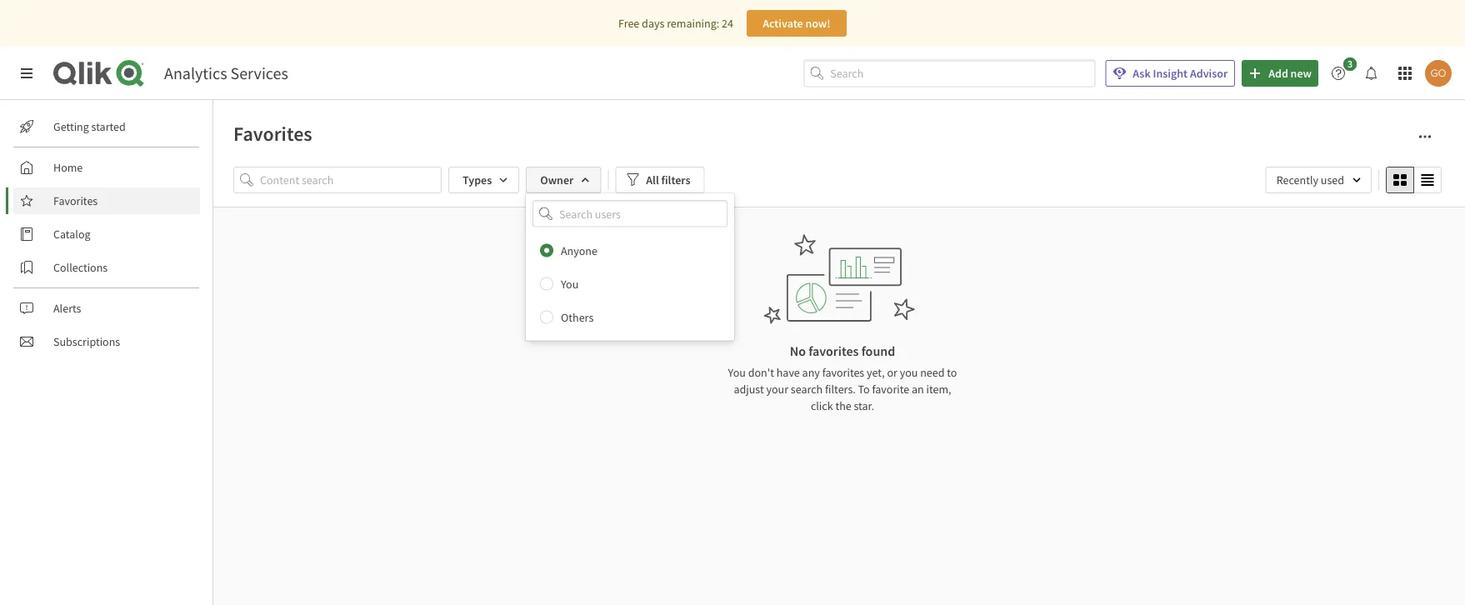 Task type: describe. For each thing, give the bounding box(es) containing it.
subscriptions
[[53, 334, 120, 349]]

filters.
[[825, 382, 856, 397]]

all filters
[[646, 173, 691, 188]]

new
[[1291, 66, 1312, 81]]

any
[[802, 365, 820, 380]]

owner
[[540, 173, 574, 188]]

more actions image
[[1419, 130, 1432, 143]]

click
[[811, 398, 833, 413]]

the
[[836, 398, 852, 413]]

favorites inside "favorites" link
[[53, 193, 98, 208]]

Search text field
[[830, 60, 1096, 87]]

recently used
[[1277, 173, 1345, 188]]

days
[[642, 16, 665, 31]]

home
[[53, 160, 83, 175]]

Recently used field
[[1266, 167, 1372, 193]]

activate now! link
[[747, 10, 847, 37]]

24
[[722, 16, 733, 31]]

now!
[[806, 16, 831, 31]]

Content search text field
[[260, 167, 442, 193]]

your
[[766, 382, 789, 397]]

3
[[1348, 58, 1353, 70]]

free days remaining: 24
[[619, 16, 733, 31]]

favorites link
[[13, 188, 200, 214]]

alerts
[[53, 301, 81, 316]]

search
[[791, 382, 823, 397]]

used
[[1321, 173, 1345, 188]]

add new
[[1269, 66, 1312, 81]]

3 button
[[1325, 58, 1362, 87]]

you inside no favorites found you don't have any favorites yet, or you need to adjust your search filters. to favorite an item, click the star.
[[728, 365, 746, 380]]

owner button
[[526, 167, 601, 193]]

types
[[463, 173, 492, 188]]

getting
[[53, 119, 89, 134]]

started
[[91, 119, 126, 134]]

don't
[[748, 365, 774, 380]]

adjust
[[734, 382, 764, 397]]

subscriptions link
[[13, 328, 200, 355]]

remaining:
[[667, 16, 720, 31]]

found
[[862, 343, 896, 359]]

collections link
[[13, 254, 200, 281]]

getting started link
[[13, 113, 200, 140]]

all filters button
[[615, 167, 705, 193]]

add new button
[[1242, 60, 1319, 87]]



Task type: locate. For each thing, give the bounding box(es) containing it.
yet,
[[867, 365, 885, 380]]

1 vertical spatial favorites
[[53, 193, 98, 208]]

recently
[[1277, 173, 1319, 188]]

or
[[887, 365, 898, 380]]

advisor
[[1190, 66, 1228, 81]]

searchbar element
[[804, 60, 1096, 87]]

activate
[[763, 16, 803, 31]]

catalog link
[[13, 221, 200, 248]]

no favorites found you don't have any favorites yet, or you need to adjust your search filters. to favorite an item, click the star.
[[728, 343, 957, 413]]

0 vertical spatial favorites
[[233, 121, 312, 146]]

an
[[912, 382, 924, 397]]

need
[[920, 365, 945, 380]]

gary orlando image
[[1425, 60, 1452, 87]]

all
[[646, 173, 659, 188]]

close sidebar menu image
[[20, 67, 33, 80]]

you
[[561, 276, 579, 291], [728, 365, 746, 380]]

0 horizontal spatial favorites
[[53, 193, 98, 208]]

analytics services
[[164, 63, 288, 84]]

star.
[[854, 398, 875, 413]]

types button
[[448, 167, 520, 193]]

others
[[561, 310, 594, 325]]

none field inside filters region
[[526, 200, 734, 227]]

favorites up the filters. on the right bottom
[[822, 365, 865, 380]]

no
[[790, 343, 806, 359]]

ask insight advisor
[[1133, 66, 1228, 81]]

insight
[[1153, 66, 1188, 81]]

you inside owner option group
[[561, 276, 579, 291]]

free
[[619, 16, 640, 31]]

you up others
[[561, 276, 579, 291]]

add
[[1269, 66, 1289, 81]]

ask
[[1133, 66, 1151, 81]]

analytics
[[164, 63, 227, 84]]

1 horizontal spatial you
[[728, 365, 746, 380]]

favorites up any
[[809, 343, 859, 359]]

you
[[900, 365, 918, 380]]

owner option group
[[526, 234, 734, 334]]

1 vertical spatial favorites
[[822, 365, 865, 380]]

to
[[947, 365, 957, 380]]

analytics services element
[[164, 63, 288, 84]]

to
[[858, 382, 870, 397]]

0 horizontal spatial you
[[561, 276, 579, 291]]

Search users text field
[[556, 200, 708, 227]]

catalog
[[53, 227, 90, 242]]

alerts link
[[13, 295, 200, 322]]

favorites up catalog
[[53, 193, 98, 208]]

getting started
[[53, 119, 126, 134]]

services
[[230, 63, 288, 84]]

activate now!
[[763, 16, 831, 31]]

home link
[[13, 154, 200, 181]]

favorites down services
[[233, 121, 312, 146]]

0 vertical spatial favorites
[[809, 343, 859, 359]]

ask insight advisor button
[[1106, 60, 1236, 87]]

favorite
[[872, 382, 910, 397]]

collections
[[53, 260, 108, 275]]

item,
[[927, 382, 952, 397]]

navigation pane element
[[0, 107, 213, 362]]

filters
[[661, 173, 691, 188]]

favorites
[[809, 343, 859, 359], [822, 365, 865, 380]]

switch view group
[[1386, 167, 1442, 193]]

you up adjust
[[728, 365, 746, 380]]

anyone
[[561, 243, 598, 258]]

1 vertical spatial you
[[728, 365, 746, 380]]

1 horizontal spatial favorites
[[233, 121, 312, 146]]

filters region
[[233, 163, 1445, 341]]

0 vertical spatial you
[[561, 276, 579, 291]]

None field
[[526, 200, 734, 227]]

favorites
[[233, 121, 312, 146], [53, 193, 98, 208]]

have
[[777, 365, 800, 380]]



Task type: vqa. For each thing, say whether or not it's contained in the screenshot.
(GMT -05:00) America/Havana's -
no



